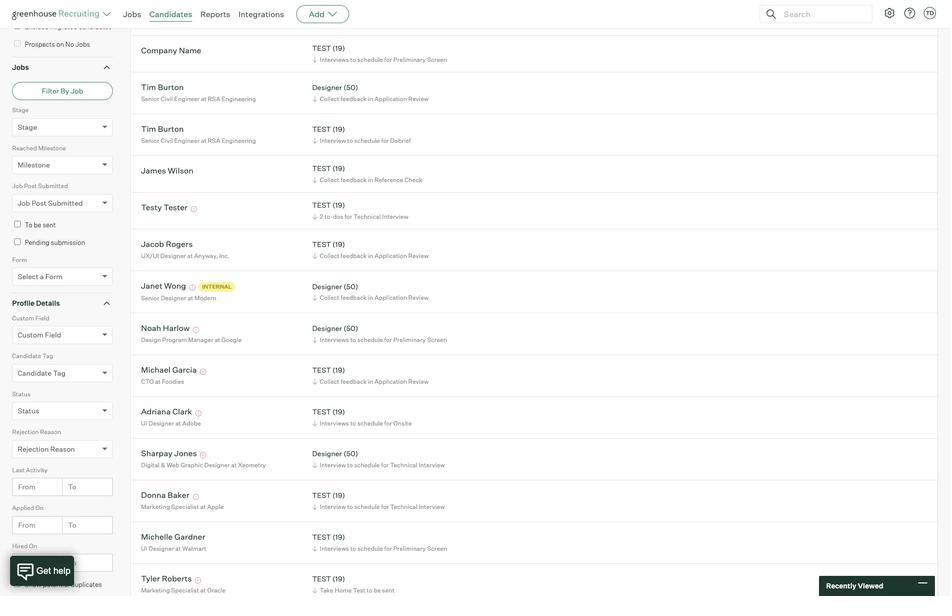 Task type: locate. For each thing, give the bounding box(es) containing it.
status element
[[12, 390, 113, 428]]

0 vertical spatial tim burton senior civil engineer at rsa engineering
[[141, 82, 256, 103]]

0 vertical spatial tim burton link
[[141, 82, 184, 94]]

0 vertical spatial preliminary
[[393, 56, 426, 63]]

designhub
[[201, 17, 233, 24]]

6 test from the top
[[312, 240, 331, 249]]

in down 2 to-dos for technical interview link
[[368, 252, 373, 260]]

sent up the pending submission
[[43, 221, 56, 229]]

1 designer (50) collect feedback in application review from the top
[[312, 83, 429, 103]]

gardner
[[174, 533, 205, 543]]

schedule inside designer (50) interview to schedule for technical interview
[[354, 462, 380, 469]]

ui down adriana
[[141, 420, 147, 428]]

screen
[[427, 56, 447, 63], [427, 336, 447, 344], [427, 545, 447, 553]]

1 vertical spatial tim burton senior civil engineer at rsa engineering
[[141, 124, 256, 145]]

0 horizontal spatial form
[[12, 256, 27, 264]]

2 vertical spatial preliminary
[[393, 545, 426, 553]]

1 (50) from the top
[[344, 83, 358, 92]]

candidate tag
[[12, 353, 53, 360], [18, 369, 65, 378]]

screen for design program manager at google
[[427, 336, 447, 344]]

feedback up test (19) interviews to schedule for onsite
[[341, 378, 367, 386]]

for for head of marketing at designhub
[[381, 17, 389, 24]]

(19) inside test (19) interviews to schedule for onsite
[[332, 408, 345, 417]]

Search text field
[[781, 7, 863, 21]]

(19) inside test (19) interview to schedule for technical interview
[[332, 492, 345, 500]]

from for applied
[[18, 521, 35, 530]]

be inside test (19) take home test to be sent
[[374, 587, 381, 595]]

to inside test (19) interview to schedule for debrief
[[347, 137, 353, 145]]

5 (19) from the top
[[332, 201, 345, 210]]

schedule
[[354, 17, 380, 24], [357, 56, 383, 63], [354, 137, 380, 145], [357, 336, 383, 344], [357, 420, 383, 428], [354, 462, 380, 469], [354, 504, 380, 511], [357, 545, 383, 553]]

collect inside the test (19) collect feedback in reference check
[[320, 176, 339, 184]]

to-
[[324, 213, 333, 221]]

in up designer (50) interviews to schedule for preliminary screen
[[368, 294, 373, 302]]

internal
[[202, 284, 232, 291]]

application for cto at foodies
[[375, 378, 407, 386]]

jobs
[[123, 9, 141, 19], [75, 40, 90, 48], [12, 63, 29, 71]]

for inside test (19) interviews to schedule for onsite
[[384, 420, 392, 428]]

on right hired
[[29, 543, 37, 550]]

job post submitted down reached milestone "element"
[[12, 182, 68, 190]]

(19) for marketing specialist at oracle
[[332, 575, 345, 584]]

0 vertical spatial screen
[[427, 56, 447, 63]]

job post submitted up to be sent
[[18, 199, 83, 207]]

tag down custom field element
[[42, 353, 53, 360]]

0 vertical spatial milestone
[[38, 144, 66, 152]]

td button
[[922, 5, 938, 21]]

interviews inside designer (50) interviews to schedule for preliminary screen
[[320, 336, 349, 344]]

1 collect feedback in application review link from the top
[[311, 94, 431, 104]]

schedule inside test (19) interviews to schedule for onsite
[[357, 420, 383, 428]]

custom
[[12, 315, 34, 322], [18, 331, 43, 340]]

5 in from the top
[[368, 378, 373, 386]]

candidate up status element at the left bottom
[[18, 369, 52, 378]]

submitted down reached milestone "element"
[[38, 182, 68, 190]]

feedback down 2 to-dos for technical interview link
[[341, 252, 367, 260]]

3 (19) from the top
[[332, 125, 345, 134]]

collect feedback in application review link down 2 to-dos for technical interview link
[[311, 251, 431, 261]]

0 horizontal spatial candidates
[[18, 0, 55, 9]]

status
[[12, 391, 31, 398], [18, 407, 39, 416]]

2 vertical spatial technical
[[390, 504, 417, 511]]

interview inside test (19) interview to schedule for debrief
[[320, 137, 346, 145]]

3 collect from the top
[[320, 252, 339, 260]]

Show potential duplicates checkbox
[[14, 581, 21, 588]]

civil up the james wilson
[[161, 137, 173, 145]]

to for last activity
[[68, 483, 76, 492]]

engineer down name
[[174, 95, 200, 103]]

interviews inside test (19) interviews to schedule for onsite
[[320, 420, 349, 428]]

2 in from the top
[[368, 176, 373, 184]]

feedback up test (19) interview to schedule for debrief
[[341, 95, 367, 103]]

from for last
[[18, 483, 35, 492]]

4 in from the top
[[368, 294, 373, 302]]

candidate tag down custom field element
[[12, 353, 53, 360]]

1 civil from the top
[[161, 95, 173, 103]]

1 vertical spatial job
[[12, 182, 23, 190]]

feedback up designer (50) interviews to schedule for preliminary screen
[[341, 294, 367, 302]]

candidate tag up status element at the left bottom
[[18, 369, 65, 378]]

schedule inside designer (50) interviews to schedule for preliminary screen
[[357, 336, 383, 344]]

1 application from the top
[[375, 95, 407, 103]]

1 vertical spatial stage
[[18, 123, 37, 131]]

1 horizontal spatial candidates
[[149, 9, 192, 19]]

jobs link
[[123, 9, 141, 19]]

dos
[[333, 213, 343, 221]]

0 horizontal spatial sent
[[43, 221, 56, 229]]

tank
[[414, 17, 428, 24]]

show potential duplicates
[[25, 581, 102, 589]]

0 horizontal spatial jobs
[[12, 63, 29, 71]]

test (19) interviews to schedule for preliminary screen down test (19) interview to schedule for technical interview
[[312, 534, 447, 553]]

1 senior from the top
[[141, 95, 159, 103]]

4 application from the top
[[375, 378, 407, 386]]

0 vertical spatial reason
[[40, 429, 61, 436]]

to
[[347, 17, 353, 24], [350, 56, 356, 63], [347, 137, 353, 145], [350, 336, 356, 344], [350, 420, 356, 428], [347, 462, 353, 469], [347, 504, 353, 511], [350, 545, 356, 553], [367, 587, 372, 595]]

3 collect feedback in application review link from the top
[[311, 293, 431, 303]]

2 engineering from the top
[[222, 137, 256, 145]]

sent
[[43, 221, 56, 229], [382, 587, 394, 595]]

harlow
[[163, 324, 190, 334]]

in for ux/ui designer at anyway, inc.
[[368, 252, 373, 260]]

rejection reason element
[[12, 428, 113, 466]]

(50)
[[344, 83, 358, 92], [344, 283, 358, 291], [344, 325, 358, 333], [344, 450, 358, 459]]

1 vertical spatial candidate tag
[[18, 369, 65, 378]]

to inside designer (50) interviews to schedule for preliminary screen
[[350, 336, 356, 344]]

3 interviews from the top
[[320, 420, 349, 428]]

to for head of marketing at designhub
[[347, 17, 353, 24]]

for inside test (19) interview to schedule for technical interview
[[381, 504, 389, 511]]

test (19) collect feedback in application review down 2 to-dos for technical interview link
[[312, 240, 429, 260]]

1 vertical spatial tim
[[141, 124, 156, 134]]

designer (50) collect feedback in application review for senior civil engineer at rsa engineering
[[312, 83, 429, 103]]

to inside test (19) take home test to be sent
[[367, 587, 372, 595]]

technical inside designer (50) interview to schedule for technical interview
[[390, 462, 417, 469]]

(19) inside test (19) interview to schedule for debrief
[[332, 125, 345, 134]]

tim burton link down company
[[141, 82, 184, 94]]

0 vertical spatial status
[[12, 391, 31, 398]]

0 vertical spatial be
[[34, 221, 41, 229]]

feedback for ux/ui designer at anyway, inc.
[[341, 252, 367, 260]]

job inside button
[[71, 87, 83, 95]]

3 interviews to schedule for preliminary screen link from the top
[[311, 544, 450, 554]]

11 test from the top
[[312, 575, 331, 584]]

schedule inside test (19) interview to schedule for technical interview
[[354, 504, 380, 511]]

designer inside designer (50) interviews to schedule for preliminary screen
[[312, 325, 342, 333]]

status down candidate tag element
[[12, 391, 31, 398]]

1 vertical spatial senior
[[141, 137, 159, 145]]

on
[[35, 505, 44, 512], [29, 543, 37, 550]]

tim down company
[[141, 82, 156, 92]]

test inside test (19) interview to schedule for technical interview
[[312, 492, 331, 500]]

1 feedback from the top
[[341, 95, 367, 103]]

1 horizontal spatial be
[[374, 587, 381, 595]]

0 vertical spatial test (19) collect feedback in application review
[[312, 240, 429, 260]]

job post submitted
[[12, 182, 68, 190], [18, 199, 83, 207]]

2 vertical spatial from
[[18, 559, 35, 568]]

2 tim from the top
[[141, 124, 156, 134]]

2 designer (50) collect feedback in application review from the top
[[312, 283, 429, 302]]

engineering
[[222, 95, 256, 103], [222, 137, 256, 145]]

2 senior from the top
[[141, 137, 159, 145]]

0 vertical spatial interviews to schedule for preliminary screen link
[[311, 55, 450, 64]]

tim burton senior civil engineer at rsa engineering for designer
[[141, 82, 256, 103]]

1 collect from the top
[[320, 95, 339, 103]]

2 engineer from the top
[[174, 137, 200, 145]]

integrations
[[238, 9, 284, 19]]

2 vertical spatial senior
[[141, 295, 159, 302]]

1 vertical spatial rsa
[[208, 137, 220, 145]]

2 screen from the top
[[427, 336, 447, 344]]

sharpay jones link
[[141, 449, 197, 461]]

for inside test (19) interview to schedule for debrief
[[381, 137, 389, 145]]

feedback
[[341, 95, 367, 103], [341, 176, 367, 184], [341, 252, 367, 260], [341, 294, 367, 302], [341, 378, 367, 386]]

burton down company name link
[[158, 82, 184, 92]]

for inside test (19) 2 to-dos for technical interview
[[345, 213, 352, 221]]

for for ui designer at adobe
[[384, 420, 392, 428]]

(50) for noah harlow
[[344, 325, 358, 333]]

jobs left of
[[123, 9, 141, 19]]

custom down profile
[[12, 315, 34, 322]]

custom down profile details
[[18, 331, 43, 340]]

engineer up wilson
[[174, 137, 200, 145]]

0 vertical spatial candidate
[[12, 353, 41, 360]]

modern
[[194, 295, 216, 302]]

5 test from the top
[[312, 201, 331, 210]]

schedule for design program manager at google
[[357, 336, 383, 344]]

1 vertical spatial civil
[[161, 137, 173, 145]]

interview to schedule for technical interview link up test (19) interview to schedule for technical interview
[[311, 461, 447, 470]]

civil for test (19)
[[161, 137, 173, 145]]

2 specialist from the top
[[171, 587, 199, 595]]

test (19) 2 to-dos for technical interview
[[312, 201, 408, 221]]

1 (19) from the top
[[332, 5, 345, 13]]

2 test (19) collect feedback in application review from the top
[[312, 366, 429, 386]]

tim burton senior civil engineer at rsa engineering up wilson
[[141, 124, 256, 145]]

0 vertical spatial rsa
[[208, 95, 220, 103]]

3 from from the top
[[18, 559, 35, 568]]

4 collect from the top
[[320, 294, 339, 302]]

2 ui from the top
[[141, 545, 147, 553]]

2 vertical spatial jobs
[[12, 63, 29, 71]]

milestone down reached milestone
[[18, 161, 50, 169]]

reports
[[200, 9, 230, 19]]

form right a
[[45, 273, 63, 281]]

application up the 'debrief'
[[375, 95, 407, 103]]

0 vertical spatial sent
[[43, 221, 56, 229]]

to for design program manager at google
[[350, 336, 356, 344]]

0 horizontal spatial be
[[34, 221, 41, 229]]

1 vertical spatial interviews to schedule for preliminary screen link
[[311, 335, 450, 345]]

2
[[320, 213, 323, 221]]

from
[[18, 483, 35, 492], [18, 521, 35, 530], [18, 559, 35, 568]]

test inside test (19) interviews to schedule for onsite
[[312, 408, 331, 417]]

7 test from the top
[[312, 366, 331, 375]]

5 collect from the top
[[320, 378, 339, 386]]

4 (19) from the top
[[332, 164, 345, 173]]

2 burton from the top
[[158, 124, 184, 134]]

0 vertical spatial tag
[[42, 353, 53, 360]]

application up onsite
[[375, 378, 407, 386]]

1 vertical spatial be
[[374, 587, 381, 595]]

interviews to schedule for preliminary screen link
[[311, 55, 450, 64], [311, 335, 450, 345], [311, 544, 450, 554]]

collect feedback in application review link up test (19) interview to schedule for debrief
[[311, 94, 431, 104]]

test (19) collect feedback in application review up test (19) interviews to schedule for onsite
[[312, 366, 429, 386]]

to inside test (19) interviews to schedule for onsite
[[350, 420, 356, 428]]

3 test from the top
[[312, 125, 331, 134]]

0 vertical spatial form
[[12, 256, 27, 264]]

0 vertical spatial test (19) interviews to schedule for preliminary screen
[[312, 44, 447, 63]]

1 review from the top
[[408, 95, 429, 103]]

field
[[35, 315, 49, 322], [45, 331, 61, 340]]

testy tester has been in technical interview for more than 14 days image
[[189, 207, 198, 213]]

a
[[40, 273, 44, 281]]

schedule inside test (19) interview to schedule for holding tank
[[354, 17, 380, 24]]

company name link
[[141, 46, 201, 57]]

ui inside the michelle gardner ui designer at walmart
[[141, 545, 147, 553]]

interview to schedule for technical interview link down designer (50) interview to schedule for technical interview
[[311, 503, 447, 512]]

marketing down the miller
[[164, 17, 193, 24]]

1 vertical spatial technical
[[390, 462, 417, 469]]

10 test from the top
[[312, 534, 331, 542]]

0 vertical spatial marketing
[[164, 17, 193, 24]]

1 vertical spatial ui
[[141, 545, 147, 553]]

rejection reason
[[12, 429, 61, 436], [18, 445, 75, 454]]

7 (19) from the top
[[332, 366, 345, 375]]

1 vertical spatial candidates
[[149, 9, 192, 19]]

(19) inside test (19) 2 to-dos for technical interview
[[332, 201, 345, 210]]

1 vertical spatial designer (50) collect feedback in application review
[[312, 283, 429, 302]]

foodies
[[162, 378, 184, 386]]

2 application from the top
[[375, 252, 407, 260]]

head
[[141, 17, 156, 24]]

technical inside test (19) interview to schedule for technical interview
[[390, 504, 417, 511]]

to inside test (19) interview to schedule for holding tank
[[347, 17, 353, 24]]

interview inside test (19) interview to schedule for holding tank
[[320, 17, 346, 24]]

feedback up test (19) 2 to-dos for technical interview
[[341, 176, 367, 184]]

candidate down custom field element
[[12, 353, 41, 360]]

jobs right no
[[75, 40, 90, 48]]

michael garcia
[[141, 365, 197, 375]]

milestone down stage element
[[38, 144, 66, 152]]

in up test (19) interview to schedule for debrief
[[368, 95, 373, 103]]

from down applied on
[[18, 521, 35, 530]]

review for senior designer at modern
[[408, 294, 429, 302]]

1 vertical spatial test (19) interviews to schedule for preliminary screen
[[312, 534, 447, 553]]

0 vertical spatial technical
[[354, 213, 381, 221]]

1 vertical spatial specialist
[[171, 587, 199, 595]]

2 feedback from the top
[[341, 176, 367, 184]]

1 vertical spatial engineer
[[174, 137, 200, 145]]

1 ui from the top
[[141, 420, 147, 428]]

0 vertical spatial candidates
[[18, 0, 55, 9]]

feedback for cto at foodies
[[341, 378, 367, 386]]

sent inside test (19) take home test to be sent
[[382, 587, 394, 595]]

collect feedback in application review link for senior designer at modern
[[311, 293, 431, 303]]

2 tim burton senior civil engineer at rsa engineering from the top
[[141, 124, 256, 145]]

1 screen from the top
[[427, 56, 447, 63]]

test for marketing specialist at oracle
[[312, 575, 331, 584]]

interviews for ui designer at adobe
[[320, 420, 349, 428]]

(50) for janet wong
[[344, 283, 358, 291]]

post up to be sent
[[32, 199, 46, 207]]

3 in from the top
[[368, 252, 373, 260]]

preliminary inside designer (50) interviews to schedule for preliminary screen
[[393, 336, 426, 344]]

4 collect feedback in application review link from the top
[[311, 377, 431, 387]]

interview to schedule for holding tank link
[[311, 16, 430, 25]]

(19) inside test (19) interview to schedule for holding tank
[[332, 5, 345, 13]]

3 screen from the top
[[427, 545, 447, 553]]

onsite
[[393, 420, 412, 428]]

1 from from the top
[[18, 483, 35, 492]]

status up rejection reason element
[[18, 407, 39, 416]]

2 tim burton link from the top
[[141, 124, 184, 136]]

1 test (19) collect feedback in application review from the top
[[312, 240, 429, 260]]

4 test from the top
[[312, 164, 331, 173]]

jones
[[174, 449, 197, 459]]

2 interview to schedule for technical interview link from the top
[[311, 503, 447, 512]]

preliminary for ui designer at walmart
[[393, 545, 426, 553]]

donna baker has been in technical interview for more than 14 days image
[[191, 495, 200, 501]]

stage
[[12, 106, 29, 114], [18, 123, 37, 131]]

3 feedback from the top
[[341, 252, 367, 260]]

9 (19) from the top
[[332, 492, 345, 500]]

wilson
[[168, 166, 193, 176]]

burton up the james wilson
[[158, 124, 184, 134]]

1 burton from the top
[[158, 82, 184, 92]]

janet wong has been in application review for more than 5 days image
[[188, 285, 197, 291]]

9 test from the top
[[312, 492, 331, 500]]

prospects on no jobs
[[25, 40, 90, 48]]

1 vertical spatial custom field
[[18, 331, 61, 340]]

in up test (19) interviews to schedule for onsite
[[368, 378, 373, 386]]

to for hired on
[[68, 559, 76, 568]]

senior down company
[[141, 95, 159, 103]]

to be sent
[[25, 221, 56, 229]]

collect feedback in application review link up test (19) interviews to schedule for onsite
[[311, 377, 431, 387]]

designer (50) interviews to schedule for preliminary screen
[[312, 325, 447, 344]]

2 from from the top
[[18, 521, 35, 530]]

custom field element
[[12, 314, 113, 352]]

1 vertical spatial sent
[[382, 587, 394, 595]]

schedule inside test (19) interview to schedule for debrief
[[354, 137, 380, 145]]

1 vertical spatial rejection
[[18, 445, 49, 454]]

ui down michelle
[[141, 545, 147, 553]]

designer (50) collect feedback in application review up test (19) interview to schedule for debrief
[[312, 83, 429, 103]]

candidates link
[[149, 9, 192, 19]]

1 vertical spatial tag
[[53, 369, 65, 378]]

0 vertical spatial engineering
[[222, 95, 256, 103]]

3 review from the top
[[408, 294, 429, 302]]

sent right test
[[382, 587, 394, 595]]

to for digital & web graphic designer at xeometry
[[347, 462, 353, 469]]

in left reference at the left top of page
[[368, 176, 373, 184]]

5 feedback from the top
[[341, 378, 367, 386]]

rejection reason up activity on the left bottom of page
[[18, 445, 75, 454]]

for inside designer (50) interview to schedule for technical interview
[[381, 462, 389, 469]]

test inside test (19) interview to schedule for holding tank
[[312, 5, 331, 13]]

2 vertical spatial screen
[[427, 545, 447, 553]]

to inside designer (50) interview to schedule for technical interview
[[347, 462, 353, 469]]

8 test from the top
[[312, 408, 331, 417]]

marketing down tyler at the bottom
[[141, 587, 170, 595]]

engineer for designer (50)
[[174, 95, 200, 103]]

(19) inside the test (19) collect feedback in reference check
[[332, 164, 345, 173]]

filter by job
[[42, 87, 83, 95]]

0 vertical spatial interview to schedule for technical interview link
[[311, 461, 447, 470]]

1 vertical spatial test (19) collect feedback in application review
[[312, 366, 429, 386]]

3 senior from the top
[[141, 295, 159, 302]]

0 vertical spatial senior
[[141, 95, 159, 103]]

0 vertical spatial tim
[[141, 82, 156, 92]]

be right test
[[374, 587, 381, 595]]

at
[[194, 17, 200, 24], [201, 95, 207, 103], [201, 137, 207, 145], [187, 252, 193, 260], [188, 295, 193, 302], [215, 336, 220, 344], [155, 378, 161, 386], [175, 420, 181, 428], [231, 462, 237, 469], [200, 504, 206, 511], [175, 545, 181, 553], [200, 587, 206, 595]]

2 review from the top
[[408, 252, 429, 260]]

design
[[141, 336, 161, 344]]

1 vertical spatial preliminary
[[393, 336, 426, 344]]

test inside test (19) take home test to be sent
[[312, 575, 331, 584]]

(19) for marketing specialist at apple
[[332, 492, 345, 500]]

donna baker
[[141, 491, 189, 501]]

tim burton link up the james wilson
[[141, 124, 184, 136]]

10 (19) from the top
[[332, 534, 345, 542]]

(19) inside test (19) take home test to be sent
[[332, 575, 345, 584]]

1 vertical spatial on
[[29, 543, 37, 550]]

collect
[[320, 95, 339, 103], [320, 176, 339, 184], [320, 252, 339, 260], [320, 294, 339, 302], [320, 378, 339, 386]]

1 vertical spatial tim burton link
[[141, 124, 184, 136]]

1 vertical spatial engineering
[[222, 137, 256, 145]]

0 vertical spatial ui
[[141, 420, 147, 428]]

interviews for ui designer at walmart
[[320, 545, 349, 553]]

for for digital & web graphic designer at xeometry
[[381, 462, 389, 469]]

(19) for ui designer at adobe
[[332, 408, 345, 417]]

0 vertical spatial engineer
[[174, 95, 200, 103]]

stage element
[[12, 105, 113, 143]]

0 vertical spatial job
[[71, 87, 83, 95]]

1 interviews from the top
[[320, 56, 349, 63]]

civil
[[161, 95, 173, 103], [161, 137, 173, 145]]

only
[[57, 0, 71, 9]]

take
[[320, 587, 333, 595]]

for
[[381, 17, 389, 24], [384, 56, 392, 63], [381, 137, 389, 145], [345, 213, 352, 221], [384, 336, 392, 344], [384, 420, 392, 428], [381, 462, 389, 469], [381, 504, 389, 511], [384, 545, 392, 553]]

1 vertical spatial screen
[[427, 336, 447, 344]]

submitted up to be sent
[[48, 199, 83, 207]]

1 rsa from the top
[[208, 95, 220, 103]]

ui designer at adobe
[[141, 420, 201, 428]]

on for applied on
[[35, 505, 44, 512]]

1 horizontal spatial form
[[45, 273, 63, 281]]

2 test from the top
[[312, 44, 331, 53]]

senior down janet
[[141, 295, 159, 302]]

form down the pending submission option
[[12, 256, 27, 264]]

screen for ui designer at walmart
[[427, 545, 447, 553]]

walmart
[[182, 545, 206, 553]]

2 vertical spatial interviews to schedule for preliminary screen link
[[311, 544, 450, 554]]

post down the reached
[[24, 182, 37, 190]]

test for ui designer at walmart
[[312, 534, 331, 542]]

tag up status element at the left bottom
[[53, 369, 65, 378]]

Prospects on No Jobs checkbox
[[14, 40, 21, 47]]

2 (50) from the top
[[344, 283, 358, 291]]

1 engineering from the top
[[222, 95, 256, 103]]

2 interviews to schedule for preliminary screen link from the top
[[311, 335, 450, 345]]

test inside test (19) interview to schedule for debrief
[[312, 125, 331, 134]]

on right the applied
[[35, 505, 44, 512]]

1 interview to schedule for technical interview link from the top
[[311, 461, 447, 470]]

1 horizontal spatial sent
[[382, 587, 394, 595]]

(19) for ux/ui designer at anyway, inc.
[[332, 240, 345, 249]]

review
[[408, 95, 429, 103], [408, 252, 429, 260], [408, 294, 429, 302], [408, 378, 429, 386]]

test (19) interviews to schedule for preliminary screen
[[312, 44, 447, 63], [312, 534, 447, 553]]

2 interviews from the top
[[320, 336, 349, 344]]

tyler
[[141, 574, 160, 585]]

1 vertical spatial submitted
[[48, 199, 83, 207]]

test (19) collect feedback in application review for cto at foodies
[[312, 366, 429, 386]]

2 collect from the top
[[320, 176, 339, 184]]

schedule for ui designer at adobe
[[357, 420, 383, 428]]

test (19) interviews to schedule for preliminary screen down interview to schedule for holding tank link
[[312, 44, 447, 63]]

(50) inside designer (50) interviews to schedule for preliminary screen
[[344, 325, 358, 333]]

marketing for roberts
[[141, 587, 170, 595]]

schedule for ui designer at walmart
[[357, 545, 383, 553]]

test (19) collect feedback in application review
[[312, 240, 429, 260], [312, 366, 429, 386]]

0 vertical spatial civil
[[161, 95, 173, 103]]

marketing down donna
[[141, 504, 170, 511]]

4 feedback from the top
[[341, 294, 367, 302]]

to inside test (19) interview to schedule for technical interview
[[347, 504, 353, 511]]

1 vertical spatial interview to schedule for technical interview link
[[311, 503, 447, 512]]

tim up james
[[141, 124, 156, 134]]

Pending submission checkbox
[[14, 239, 21, 245]]

4 (50) from the top
[[344, 450, 358, 459]]

6 (19) from the top
[[332, 240, 345, 249]]

pending
[[25, 239, 49, 247]]

1 vertical spatial burton
[[158, 124, 184, 134]]

noah harlow
[[141, 324, 190, 334]]

be up pending
[[34, 221, 41, 229]]

0 vertical spatial on
[[35, 505, 44, 512]]

jobs down prospects on no jobs "checkbox"
[[12, 63, 29, 71]]

screen inside designer (50) interviews to schedule for preliminary screen
[[427, 336, 447, 344]]

0 vertical spatial burton
[[158, 82, 184, 92]]

duplicates
[[71, 581, 102, 589]]

tim burton senior civil engineer at rsa engineering for test
[[141, 124, 256, 145]]

1 test from the top
[[312, 5, 331, 13]]

test (19) take home test to be sent
[[312, 575, 394, 595]]

3 application from the top
[[375, 294, 407, 302]]

marketing specialist at apple
[[141, 504, 224, 511]]

4 review from the top
[[408, 378, 429, 386]]

1 in from the top
[[368, 95, 373, 103]]

for inside test (19) interview to schedule for holding tank
[[381, 17, 389, 24]]

hired on
[[12, 543, 37, 550]]

(50) inside designer (50) interview to schedule for technical interview
[[344, 450, 358, 459]]

1 vertical spatial jobs
[[75, 40, 90, 48]]

senior up james
[[141, 137, 159, 145]]

adriana
[[141, 407, 171, 417]]

test (19) interview to schedule for holding tank
[[312, 5, 428, 24]]

activity
[[26, 467, 48, 474]]

11 (19) from the top
[[332, 575, 345, 584]]

michelle
[[141, 533, 173, 543]]

application up designer (50) interviews to schedule for preliminary screen
[[375, 294, 407, 302]]

from down hired on at left
[[18, 559, 35, 568]]

1 tim from the top
[[141, 82, 156, 92]]

tim burton senior civil engineer at rsa engineering down name
[[141, 82, 256, 103]]

1 tim burton link from the top
[[141, 82, 184, 94]]

8 (19) from the top
[[332, 408, 345, 417]]

1 vertical spatial status
[[18, 407, 39, 416]]

collect feedback in application review link up designer (50) interviews to schedule for preliminary screen
[[311, 293, 431, 303]]

3 (50) from the top
[[344, 325, 358, 333]]

0 vertical spatial from
[[18, 483, 35, 492]]

2 civil from the top
[[161, 137, 173, 145]]

specialist down baker
[[171, 504, 199, 511]]

test for ui designer at adobe
[[312, 408, 331, 417]]

1 vertical spatial rejection reason
[[18, 445, 75, 454]]

specialist down roberts at the left
[[171, 587, 199, 595]]

from down "last activity"
[[18, 483, 35, 492]]

job post submitted element
[[12, 181, 113, 219]]

civil down company name link
[[161, 95, 173, 103]]

1 tim burton senior civil engineer at rsa engineering from the top
[[141, 82, 256, 103]]

specialist for tyler roberts
[[171, 587, 199, 595]]

designer (50) collect feedback in application review up designer (50) interviews to schedule for preliminary screen
[[312, 283, 429, 302]]

collect for senior designer at modern
[[320, 294, 339, 302]]

test for senior civil engineer at rsa engineering
[[312, 125, 331, 134]]

3 preliminary from the top
[[393, 545, 426, 553]]

2 horizontal spatial jobs
[[123, 9, 141, 19]]

for for marketing specialist at apple
[[381, 504, 389, 511]]

2 preliminary from the top
[[393, 336, 426, 344]]

application down 2 to-dos for technical interview link
[[375, 252, 407, 260]]

applied on
[[12, 505, 44, 512]]

2 rsa from the top
[[208, 137, 220, 145]]

technical for sharpay jones
[[390, 462, 417, 469]]

2 collect feedback in application review link from the top
[[311, 251, 431, 261]]

designer (50) collect feedback in application review
[[312, 83, 429, 103], [312, 283, 429, 302]]

1 specialist from the top
[[171, 504, 199, 511]]

adriana clark has been in onsite for more than 21 days image
[[194, 411, 203, 417]]

1 vertical spatial marketing
[[141, 504, 170, 511]]

jacob
[[141, 239, 164, 250]]

tim for designer
[[141, 82, 156, 92]]

for inside designer (50) interviews to schedule for preliminary screen
[[384, 336, 392, 344]]

rejection reason down status element at the left bottom
[[12, 429, 61, 436]]

td button
[[924, 7, 936, 19]]

1 interviews to schedule for preliminary screen link from the top
[[311, 55, 450, 64]]

0 vertical spatial jobs
[[123, 9, 141, 19]]

1 engineer from the top
[[174, 95, 200, 103]]

4 interviews from the top
[[320, 545, 349, 553]]

1 vertical spatial job post submitted
[[18, 199, 83, 207]]

0 vertical spatial designer (50) collect feedback in application review
[[312, 83, 429, 103]]

company name
[[141, 46, 201, 56]]

0 vertical spatial specialist
[[171, 504, 199, 511]]

at inside linda miller head of marketing at designhub
[[194, 17, 200, 24]]

collect feedback in application review link for senior civil engineer at rsa engineering
[[311, 94, 431, 104]]



Task type: describe. For each thing, give the bounding box(es) containing it.
Exclude migrated candidates checkbox
[[14, 23, 21, 29]]

review for ux/ui designer at anyway, inc.
[[408, 252, 429, 260]]

cto
[[141, 378, 154, 386]]

last activity
[[12, 467, 48, 474]]

test (19) collect feedback in reference check
[[312, 164, 422, 184]]

for for senior civil engineer at rsa engineering
[[381, 137, 389, 145]]

1 test (19) interviews to schedule for preliminary screen from the top
[[312, 44, 447, 63]]

test (19) collect feedback in application review for ux/ui designer at anyway, inc.
[[312, 240, 429, 260]]

at inside the michelle gardner ui designer at walmart
[[175, 545, 181, 553]]

tim burton link for designer
[[141, 82, 184, 94]]

linda miller link
[[141, 4, 185, 15]]

interviews to schedule for onsite link
[[311, 419, 414, 429]]

1 vertical spatial milestone
[[18, 161, 50, 169]]

test (19) interviews to schedule for onsite
[[312, 408, 412, 428]]

on
[[56, 40, 64, 48]]

1 preliminary from the top
[[393, 56, 426, 63]]

technical for donna baker
[[390, 504, 417, 511]]

designer inside designer (50) interview to schedule for technical interview
[[312, 450, 342, 459]]

interview to schedule for debrief link
[[311, 136, 413, 146]]

testy
[[141, 203, 162, 213]]

jacob rogers ux/ui designer at anyway, inc.
[[141, 239, 230, 260]]

xeometry
[[238, 462, 266, 469]]

submission
[[51, 239, 85, 247]]

collect for cto at foodies
[[320, 378, 339, 386]]

exclude
[[25, 23, 49, 31]]

burton for designer
[[158, 82, 184, 92]]

select a form
[[18, 273, 63, 281]]

test
[[353, 587, 365, 595]]

greenhouse recruiting image
[[12, 8, 103, 20]]

marketing inside linda miller head of marketing at designhub
[[164, 17, 193, 24]]

program
[[162, 336, 187, 344]]

clark
[[172, 407, 192, 417]]

(19) for head of marketing at designhub
[[332, 5, 345, 13]]

marketing for baker
[[141, 504, 170, 511]]

0 vertical spatial rejection
[[12, 429, 39, 436]]

viewed
[[858, 582, 883, 591]]

linda miller head of marketing at designhub
[[141, 4, 233, 24]]

for for ui designer at walmart
[[384, 545, 392, 553]]

tim burton link for test
[[141, 124, 184, 136]]

pending submission
[[25, 239, 85, 247]]

collect feedback in application review link for ux/ui designer at anyway, inc.
[[311, 251, 431, 261]]

baker
[[168, 491, 189, 501]]

(50) for sharpay jones
[[344, 450, 358, 459]]

check
[[405, 176, 422, 184]]

take home test to be sent link
[[311, 586, 397, 596]]

interviews for design program manager at google
[[320, 336, 349, 344]]

test for head of marketing at designhub
[[312, 5, 331, 13]]

adriana clark link
[[141, 407, 192, 419]]

engineer for test (19)
[[174, 137, 200, 145]]

exclude migrated candidates
[[25, 23, 112, 31]]

senior for test (19)
[[141, 137, 159, 145]]

reports link
[[200, 9, 230, 19]]

for for design program manager at google
[[384, 336, 392, 344]]

in for senior designer at modern
[[368, 294, 373, 302]]

interview inside test (19) 2 to-dos for technical interview
[[382, 213, 408, 221]]

in inside the test (19) collect feedback in reference check
[[368, 176, 373, 184]]

preliminary for design program manager at google
[[393, 336, 426, 344]]

burton for test
[[158, 124, 184, 134]]

0 vertical spatial rejection reason
[[12, 429, 61, 436]]

(19) for senior civil engineer at rsa engineering
[[332, 125, 345, 134]]

to for marketing specialist at apple
[[347, 504, 353, 511]]

1 vertical spatial field
[[45, 331, 61, 340]]

to for senior civil engineer at rsa engineering
[[347, 137, 353, 145]]

application for senior designer at modern
[[375, 294, 407, 302]]

configure image
[[884, 7, 896, 19]]

interviews to schedule for preliminary screen link for design program manager at google
[[311, 335, 450, 345]]

garcia
[[172, 365, 197, 375]]

michelle gardner link
[[141, 533, 205, 544]]

add button
[[296, 5, 349, 23]]

candidates only
[[18, 0, 71, 9]]

civil for designer (50)
[[161, 95, 173, 103]]

feedback inside the test (19) collect feedback in reference check
[[341, 176, 367, 184]]

engineering for test (19)
[[222, 137, 256, 145]]

prospects
[[25, 40, 55, 48]]

interview to schedule for technical interview link for donna baker
[[311, 503, 447, 512]]

digital
[[141, 462, 160, 469]]

to for ui designer at adobe
[[350, 420, 356, 428]]

noah
[[141, 324, 161, 334]]

1 vertical spatial candidate
[[18, 369, 52, 378]]

by
[[61, 87, 69, 95]]

candidates for candidates
[[149, 9, 192, 19]]

2 (19) from the top
[[332, 44, 345, 53]]

adriana clark
[[141, 407, 192, 417]]

in for cto at foodies
[[368, 378, 373, 386]]

recently
[[826, 582, 856, 591]]

sharpay jones
[[141, 449, 197, 459]]

review for senior civil engineer at rsa engineering
[[408, 95, 429, 103]]

senior for designer (50)
[[141, 95, 159, 103]]

reached milestone
[[12, 144, 66, 152]]

sharpay jones has been in technical interview for more than 14 days image
[[199, 453, 208, 459]]

1 vertical spatial reason
[[50, 445, 75, 454]]

rsa for test (19)
[[208, 137, 220, 145]]

1 vertical spatial post
[[32, 199, 46, 207]]

application for ux/ui designer at anyway, inc.
[[375, 252, 407, 260]]

specialist for donna baker
[[171, 504, 199, 511]]

test for cto at foodies
[[312, 366, 331, 375]]

interviews to schedule for preliminary screen link for ui designer at walmart
[[311, 544, 450, 554]]

engineering for designer (50)
[[222, 95, 256, 103]]

2 vertical spatial job
[[18, 199, 30, 207]]

graphic
[[181, 462, 203, 469]]

(19) for ui designer at walmart
[[332, 534, 345, 542]]

candidates only option
[[18, 0, 71, 9]]

tyler roberts has been in take home test for more than 7 days image
[[194, 578, 203, 585]]

0 vertical spatial custom field
[[12, 315, 49, 322]]

debrief
[[390, 137, 411, 145]]

rsa for designer (50)
[[208, 95, 220, 103]]

technical inside test (19) 2 to-dos for technical interview
[[354, 213, 381, 221]]

company
[[141, 46, 177, 56]]

last
[[12, 467, 25, 474]]

at inside jacob rogers ux/ui designer at anyway, inc.
[[187, 252, 193, 260]]

michelle gardner ui designer at walmart
[[141, 533, 206, 553]]

wong
[[164, 281, 186, 291]]

1 vertical spatial form
[[45, 273, 63, 281]]

linda
[[141, 4, 162, 14]]

integrations link
[[238, 9, 284, 19]]

candidates for candidates only
[[18, 0, 55, 9]]

michael garcia link
[[141, 365, 197, 377]]

manager
[[188, 336, 213, 344]]

janet wong link
[[141, 281, 186, 293]]

1 vertical spatial custom
[[18, 331, 43, 340]]

designer inside the michelle gardner ui designer at walmart
[[148, 545, 174, 553]]

profile
[[12, 299, 34, 308]]

test inside the test (19) collect feedback in reference check
[[312, 164, 331, 173]]

reached milestone element
[[12, 143, 113, 181]]

google
[[221, 336, 242, 344]]

0 vertical spatial post
[[24, 182, 37, 190]]

to for ui designer at walmart
[[350, 545, 356, 553]]

janet
[[141, 281, 162, 291]]

collect feedback in application review link for cto at foodies
[[311, 377, 431, 387]]

select
[[18, 273, 38, 281]]

0 vertical spatial candidate tag
[[12, 353, 53, 360]]

cto at foodies
[[141, 378, 184, 386]]

collect for ux/ui designer at anyway, inc.
[[320, 252, 339, 260]]

schedule for digital & web graphic designer at xeometry
[[354, 462, 380, 469]]

0 vertical spatial custom
[[12, 315, 34, 322]]

applied
[[12, 505, 34, 512]]

schedule for marketing specialist at apple
[[354, 504, 380, 511]]

designer inside jacob rogers ux/ui designer at anyway, inc.
[[160, 252, 186, 260]]

0 vertical spatial submitted
[[38, 182, 68, 190]]

a follow-up was set for sep 22, 2023 for noah harlow image
[[191, 328, 200, 334]]

To be sent checkbox
[[14, 221, 21, 228]]

interview to schedule for technical interview link for sharpay jones
[[311, 461, 447, 470]]

schedule for senior civil engineer at rsa engineering
[[354, 137, 380, 145]]

on for hired on
[[29, 543, 37, 550]]

from for hired
[[18, 559, 35, 568]]

test for marketing specialist at apple
[[312, 492, 331, 500]]

james wilson link
[[141, 166, 193, 178]]

name
[[179, 46, 201, 56]]

candidate tag element
[[12, 352, 113, 390]]

test (19) interview to schedule for debrief
[[312, 125, 411, 145]]

0 vertical spatial job post submitted
[[12, 182, 68, 190]]

test for ux/ui designer at anyway, inc.
[[312, 240, 331, 249]]

tyler roberts link
[[141, 574, 192, 586]]

collect for senior civil engineer at rsa engineering
[[320, 95, 339, 103]]

review for cto at foodies
[[408, 378, 429, 386]]

home
[[335, 587, 352, 595]]

(19) for cto at foodies
[[332, 366, 345, 375]]

2 test (19) interviews to schedule for preliminary screen from the top
[[312, 534, 447, 553]]

schedule for head of marketing at designhub
[[354, 17, 380, 24]]

rogers
[[166, 239, 193, 250]]

hired
[[12, 543, 28, 550]]

candidates
[[79, 23, 112, 31]]

1 horizontal spatial jobs
[[75, 40, 90, 48]]

test inside test (19) 2 to-dos for technical interview
[[312, 201, 331, 210]]

roberts
[[162, 574, 192, 585]]

janet wong
[[141, 281, 186, 291]]

tyler roberts
[[141, 574, 192, 585]]

tester
[[164, 203, 188, 213]]

reached
[[12, 144, 37, 152]]

in for senior civil engineer at rsa engineering
[[368, 95, 373, 103]]

feedback for senior designer at modern
[[341, 294, 367, 302]]

michael garcia has been in application review for more than 5 days image
[[198, 369, 208, 375]]

designer (50) interview to schedule for technical interview
[[312, 450, 445, 469]]

0 vertical spatial field
[[35, 315, 49, 322]]

tim for test
[[141, 124, 156, 134]]

james wilson
[[141, 166, 193, 176]]

form element
[[12, 255, 113, 293]]

adobe
[[182, 420, 201, 428]]

of
[[157, 17, 163, 24]]

feedback for senior civil engineer at rsa engineering
[[341, 95, 367, 103]]

to for applied on
[[68, 521, 76, 530]]

application for senior civil engineer at rsa engineering
[[375, 95, 407, 103]]

0 vertical spatial stage
[[12, 106, 29, 114]]

ux/ui
[[141, 252, 159, 260]]

designer (50) collect feedback in application review for senior designer at modern
[[312, 283, 429, 302]]

web
[[167, 462, 179, 469]]

filter
[[42, 87, 59, 95]]

digital & web graphic designer at xeometry
[[141, 462, 266, 469]]

profile details
[[12, 299, 60, 308]]



Task type: vqa. For each thing, say whether or not it's contained in the screenshot.
1st Specialist from the bottom
yes



